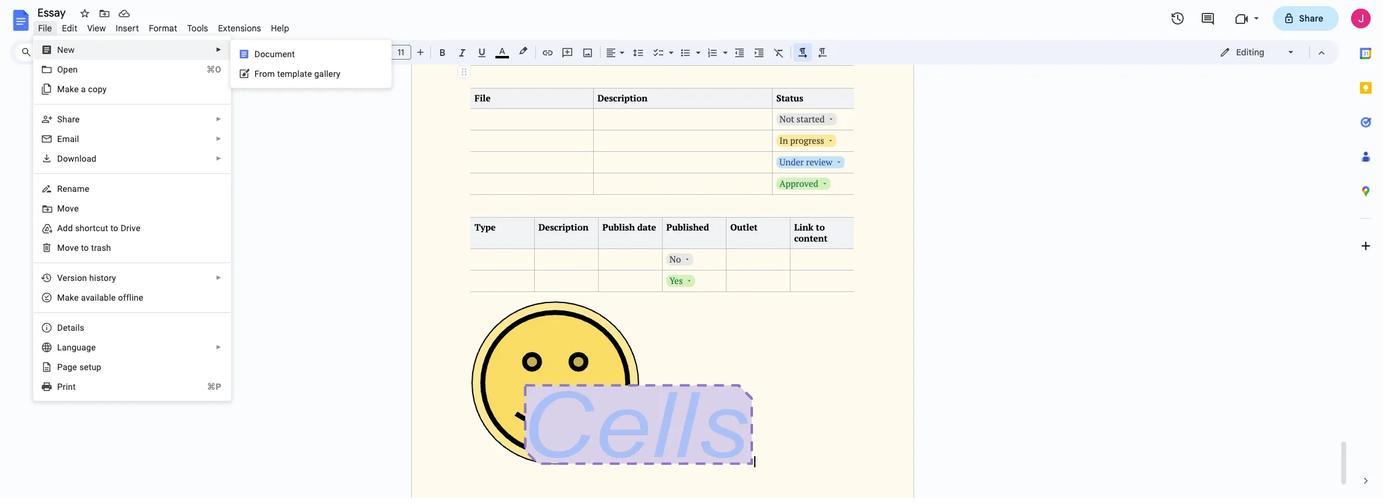 Task type: vqa. For each thing, say whether or not it's contained in the screenshot.
Report a problem to Google image
no



Task type: locate. For each thing, give the bounding box(es) containing it.
ownload
[[63, 154, 96, 164]]

insert image image
[[581, 44, 595, 61]]

o
[[84, 243, 89, 253]]

e right ma on the bottom of the page
[[74, 293, 79, 303]]

menu bar containing file
[[33, 16, 294, 36]]

► for anguage
[[216, 344, 222, 351]]

language l element
[[57, 343, 100, 352]]

2 ► from the top
[[216, 116, 222, 122]]

share
[[1300, 13, 1324, 24]]

ename
[[63, 184, 89, 194]]

l
[[57, 343, 62, 352]]

extensions
[[218, 23, 261, 34]]

setup
[[79, 362, 101, 372]]

available
[[81, 293, 116, 303]]

tab list
[[1349, 36, 1384, 464]]

d
[[255, 49, 260, 59], [57, 154, 63, 164]]

share button
[[1273, 6, 1339, 31]]

e
[[74, 293, 79, 303], [72, 362, 77, 372]]

make a copy c element
[[57, 84, 111, 94]]

0 horizontal spatial d
[[57, 154, 63, 164]]

menu containing n
[[33, 36, 231, 401]]

1 horizontal spatial t
[[277, 69, 280, 79]]

add shortcut to drive , element
[[57, 223, 144, 233]]

view
[[87, 23, 106, 34]]

3 ► from the top
[[216, 135, 222, 142]]

e
[[57, 134, 62, 144]]

menu bar
[[33, 16, 294, 36]]

► for ownload
[[216, 155, 222, 162]]

mode and view toolbar
[[1211, 40, 1332, 65]]

t
[[277, 69, 280, 79], [81, 243, 84, 253]]

1 ► from the top
[[216, 46, 222, 53]]

Font size field
[[390, 45, 416, 60]]

page setup g element
[[57, 362, 105, 372]]

d for ocument
[[255, 49, 260, 59]]

6 ► from the top
[[216, 344, 222, 351]]

0 vertical spatial t
[[277, 69, 280, 79]]

n ew
[[57, 45, 75, 55]]

5 ► from the top
[[216, 274, 222, 281]]

print p element
[[57, 382, 79, 392]]

document d element
[[255, 49, 299, 59]]

view menu item
[[82, 21, 111, 36]]

ocument
[[260, 49, 295, 59]]

tools menu item
[[182, 21, 213, 36]]

1 horizontal spatial d
[[255, 49, 260, 59]]

0 vertical spatial d
[[255, 49, 260, 59]]

t right move
[[81, 243, 84, 253]]

hare
[[62, 114, 80, 124]]

editing
[[1237, 47, 1265, 58]]

anguage
[[62, 343, 96, 352]]

e mail
[[57, 134, 79, 144]]

editing button
[[1211, 43, 1304, 61]]

o
[[57, 65, 63, 74]]

0 vertical spatial e
[[74, 293, 79, 303]]

t right from
[[277, 69, 280, 79]]

► for mail
[[216, 135, 222, 142]]

format
[[149, 23, 177, 34]]

g
[[68, 362, 72, 372]]

add
[[57, 223, 73, 233]]

l anguage
[[57, 343, 96, 352]]

r ename
[[57, 184, 89, 194]]

1 vertical spatial t
[[81, 243, 84, 253]]

make
[[57, 84, 79, 94]]

tab list inside menu bar banner
[[1349, 36, 1384, 464]]

d down the e
[[57, 154, 63, 164]]

trash
[[91, 243, 111, 253]]

d up from
[[255, 49, 260, 59]]

e right "pa" on the left of page
[[72, 362, 77, 372]]

application
[[0, 0, 1384, 498]]

► for ew
[[216, 46, 222, 53]]

tools
[[187, 23, 208, 34]]

move m element
[[57, 204, 82, 213]]

m
[[57, 204, 65, 213]]

version h istory
[[57, 273, 116, 283]]

0 horizontal spatial t
[[81, 243, 84, 253]]

application containing share
[[0, 0, 1384, 498]]

make a c opy
[[57, 84, 107, 94]]

1 vertical spatial d
[[57, 154, 63, 164]]

Font size text field
[[391, 45, 411, 60]]

4 ► from the top
[[216, 155, 222, 162]]

p rint
[[57, 382, 76, 392]]

►
[[216, 46, 222, 53], [216, 116, 222, 122], [216, 135, 222, 142], [216, 155, 222, 162], [216, 274, 222, 281], [216, 344, 222, 351]]

istory
[[94, 273, 116, 283]]

move
[[57, 243, 79, 253]]

details
[[57, 323, 84, 333]]

help
[[271, 23, 289, 34]]

Menus field
[[15, 44, 77, 61]]

⌘p
[[207, 382, 221, 392]]

t for emplate
[[277, 69, 280, 79]]

⌘o element
[[192, 63, 221, 76]]

to
[[110, 223, 118, 233]]

menu bar banner
[[0, 0, 1384, 498]]

version history h element
[[57, 273, 120, 283]]

n
[[57, 45, 63, 55]]

file menu item
[[33, 21, 57, 36]]

extensions menu item
[[213, 21, 266, 36]]

d ownload
[[57, 154, 96, 164]]

gallery
[[314, 69, 341, 79]]

insert menu item
[[111, 21, 144, 36]]

d ocument
[[255, 49, 295, 59]]

1 vertical spatial e
[[72, 362, 77, 372]]

o pen
[[57, 65, 78, 74]]

menu
[[33, 36, 231, 401], [231, 40, 392, 88]]

from template gallery t element
[[255, 69, 344, 79]]



Task type: describe. For each thing, give the bounding box(es) containing it.
help menu item
[[266, 21, 294, 36]]

rename r element
[[57, 184, 93, 194]]

pen
[[63, 65, 78, 74]]

file
[[38, 23, 52, 34]]

edit
[[62, 23, 77, 34]]

h
[[89, 273, 94, 283]]

highlight color image
[[517, 44, 530, 58]]

drive
[[121, 223, 141, 233]]

email e element
[[57, 134, 83, 144]]

ove
[[65, 204, 79, 213]]

d for ownload
[[57, 154, 63, 164]]

ew
[[63, 45, 75, 55]]

edit menu item
[[57, 21, 82, 36]]

from
[[255, 69, 275, 79]]

► for hare
[[216, 116, 222, 122]]

from t emplate gallery
[[255, 69, 341, 79]]

menu containing d
[[231, 40, 392, 88]]

move to trash t element
[[57, 243, 115, 253]]

e for g
[[72, 362, 77, 372]]

insert
[[116, 23, 139, 34]]

share s element
[[57, 114, 83, 124]]

pa g e setup
[[57, 362, 101, 372]]

offline
[[118, 293, 143, 303]]

emplate
[[280, 69, 312, 79]]

a
[[81, 84, 86, 94]]

details b element
[[57, 323, 88, 333]]

e for k
[[74, 293, 79, 303]]

main toolbar
[[76, 0, 833, 349]]

p
[[57, 382, 63, 392]]

ma
[[57, 293, 70, 303]]

shortcut
[[75, 223, 108, 233]]

open o element
[[57, 65, 81, 74]]

Rename text field
[[33, 5, 73, 20]]

⌘p element
[[192, 381, 221, 393]]

mail
[[62, 134, 79, 144]]

format menu item
[[144, 21, 182, 36]]

k
[[70, 293, 74, 303]]

m ove
[[57, 204, 79, 213]]

line & paragraph spacing image
[[631, 44, 645, 61]]

s
[[57, 114, 62, 124]]

make available offline k element
[[57, 293, 147, 303]]

c
[[88, 84, 93, 94]]

add shortcut to drive
[[57, 223, 141, 233]]

text color image
[[496, 44, 509, 58]]

Star checkbox
[[76, 5, 93, 22]]

pa
[[57, 362, 68, 372]]

⌘o
[[207, 65, 221, 74]]

rint
[[63, 382, 76, 392]]

menu bar inside menu bar banner
[[33, 16, 294, 36]]

ma k e available offline
[[57, 293, 143, 303]]

s hare
[[57, 114, 80, 124]]

t for o
[[81, 243, 84, 253]]

move t o trash
[[57, 243, 111, 253]]

r
[[57, 184, 63, 194]]

new n element
[[57, 45, 78, 55]]

opy
[[93, 84, 107, 94]]

download d element
[[57, 154, 100, 164]]

version
[[57, 273, 87, 283]]



